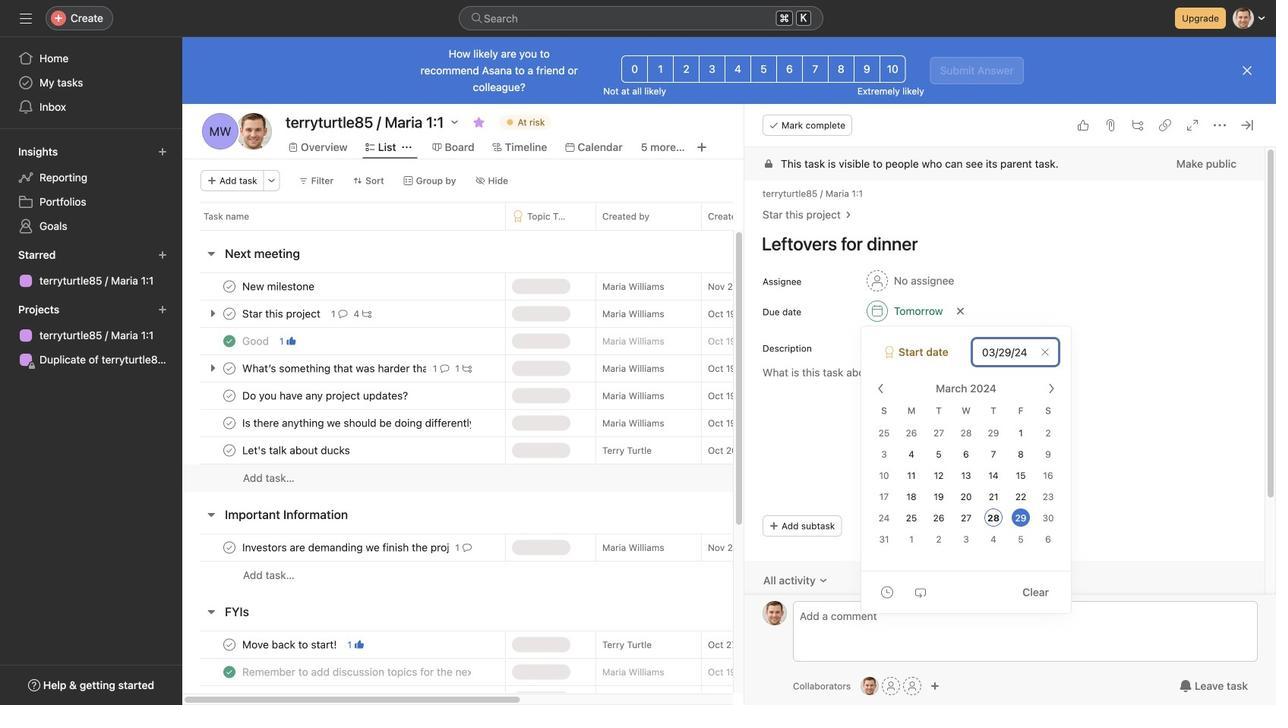 Task type: describe. For each thing, give the bounding box(es) containing it.
mark complete image for is there anything we should be doing differently? cell
[[220, 414, 238, 433]]

new milestone cell
[[182, 273, 505, 301]]

let's talk about ducks cell
[[182, 437, 505, 465]]

set to repeat image
[[914, 587, 927, 599]]

1 comment image inside investors are demanding we finish the project soon!! cell
[[463, 543, 472, 553]]

completed checkbox for 2nd remember to add discussion topics for the next meeting 'cell' from the bottom
[[220, 663, 238, 682]]

task name text field for mark complete image in the "move back to start!" cell
[[239, 638, 341, 653]]

creation date for remember to add discussion topics for the next meeting cell
[[701, 686, 807, 706]]

expand subtask list for the task star this project image
[[207, 308, 219, 320]]

mark complete checkbox for the header next meeting 'tree grid'
[[220, 278, 238, 296]]

main content inside leftovers for dinner dialog
[[744, 147, 1265, 706]]

full screen image
[[1186, 119, 1199, 131]]

new project or portfolio image
[[158, 305, 167, 314]]

attachments: add a file to this task, leftovers for dinner image
[[1104, 119, 1117, 131]]

completed image for mark complete checkbox inside the "move back to start!" cell
[[220, 691, 238, 706]]

new insights image
[[158, 147, 167, 156]]

mark complete checkbox for task name text box within the is there anything we should be doing differently? cell
[[220, 414, 238, 433]]

task name text field inside new milestone cell
[[239, 279, 319, 294]]

task name text field inside what's something that was harder than expected? cell
[[239, 361, 427, 376]]

mark complete image for "move back to start!" cell
[[220, 636, 238, 654]]

1 like. you liked this task image
[[355, 641, 364, 650]]

Search tasks, projects, and more text field
[[459, 6, 823, 30]]

completed checkbox for second remember to add discussion topics for the next meeting 'cell' from the top
[[220, 691, 238, 706]]

task name text field for mark complete image in the do you have any project updates? cell
[[239, 389, 413, 404]]

remove from starred image
[[473, 116, 485, 128]]

more actions for this task image
[[1214, 119, 1226, 131]]

1 remember to add discussion topics for the next meeting cell from the top
[[182, 659, 505, 687]]

mark complete image for investors are demanding we finish the project soon!! cell
[[220, 539, 238, 557]]

all activity image
[[819, 576, 828, 586]]

mark complete checkbox for task name text box in do you have any project updates? cell
[[220, 387, 238, 405]]

1 mark complete image from the top
[[220, 305, 238, 323]]

2 remember to add discussion topics for the next meeting cell from the top
[[182, 686, 505, 706]]

add subtask image
[[1132, 119, 1144, 131]]

collapse task list for this group image for mark complete checkbox within new milestone cell
[[205, 248, 217, 260]]

2 completed image from the top
[[220, 663, 238, 682]]

next month image
[[1045, 383, 1057, 395]]

star this project cell
[[182, 300, 505, 328]]

clear due date image
[[1041, 348, 1050, 357]]

mark complete checkbox inside star this project cell
[[220, 305, 238, 323]]



Task type: vqa. For each thing, say whether or not it's contained in the screenshot.
Appreciations Image
no



Task type: locate. For each thing, give the bounding box(es) containing it.
3 mark complete checkbox from the top
[[220, 636, 238, 654]]

task name text field down 1 like. you liked this task icon
[[239, 692, 472, 706]]

add or remove collaborators image
[[861, 678, 879, 696], [931, 682, 940, 691]]

collapse task list for this group image for mark complete checkbox inside investors are demanding we finish the project soon!! cell
[[205, 509, 217, 521]]

mark complete image for do you have any project updates? cell
[[220, 387, 238, 405]]

mark complete image
[[220, 305, 238, 323], [220, 442, 238, 460], [220, 539, 238, 557]]

1 like. you liked this task image
[[287, 337, 296, 346]]

mark complete image for new milestone cell
[[220, 278, 238, 296]]

3 mark complete image from the top
[[220, 387, 238, 405]]

0 horizontal spatial add or remove collaborators image
[[861, 678, 879, 696]]

1 vertical spatial mark complete image
[[220, 442, 238, 460]]

task name text field inside investors are demanding we finish the project soon!! cell
[[239, 540, 449, 556]]

1 vertical spatial mark complete checkbox
[[220, 539, 238, 557]]

collapse task list for this group image
[[205, 248, 217, 260], [205, 509, 217, 521]]

previous month image
[[875, 383, 887, 395]]

Task Name text field
[[752, 226, 1246, 261]]

do you have any project updates? cell
[[182, 382, 505, 410]]

option group
[[621, 55, 906, 83]]

1 vertical spatial 1 comment image
[[463, 543, 472, 553]]

2 completed checkbox from the top
[[220, 691, 238, 706]]

1 completed checkbox from the top
[[220, 663, 238, 682]]

1 vertical spatial completed image
[[220, 663, 238, 682]]

Completed checkbox
[[220, 663, 238, 682], [220, 691, 238, 706]]

2 vertical spatial completed image
[[220, 691, 238, 706]]

clear due date image
[[956, 307, 965, 316]]

1 vertical spatial completed checkbox
[[220, 691, 238, 706]]

mark complete image inside is there anything we should be doing differently? cell
[[220, 414, 238, 433]]

5 mark complete checkbox from the top
[[220, 442, 238, 460]]

3 mark complete checkbox from the top
[[220, 387, 238, 405]]

task name text field inside let's talk about ducks cell
[[239, 443, 355, 458]]

task name text field inside remember to add discussion topics for the next meeting 'cell'
[[239, 665, 472, 680]]

completed image
[[220, 332, 238, 351], [220, 663, 238, 682], [220, 691, 238, 706]]

task name text field inside good cell
[[239, 334, 273, 349]]

tab actions image
[[402, 143, 411, 152]]

0 vertical spatial completed checkbox
[[220, 663, 238, 682]]

add items to starred image
[[158, 251, 167, 260]]

0 vertical spatial collapse task list for this group image
[[205, 248, 217, 260]]

leftovers for dinner dialog
[[744, 104, 1276, 706]]

mark complete image for let's talk about ducks cell
[[220, 442, 238, 460]]

what's something that was harder than expected? cell
[[182, 355, 505, 383]]

add time image
[[881, 587, 893, 599]]

Task name text field
[[239, 279, 319, 294], [239, 334, 273, 349], [239, 361, 427, 376], [239, 443, 355, 458], [239, 540, 449, 556], [239, 665, 472, 680]]

task name text field inside is there anything we should be doing differently? cell
[[239, 416, 472, 431]]

dismiss image
[[1241, 65, 1253, 77]]

Mark complete checkbox
[[220, 278, 238, 296], [220, 539, 238, 557], [220, 636, 238, 654]]

mark complete image inside what's something that was harder than expected? cell
[[220, 360, 238, 378]]

5 mark complete image from the top
[[220, 636, 238, 654]]

header fyis tree grid
[[182, 631, 1074, 706]]

2 task name text field from the top
[[239, 334, 273, 349]]

mark complete image inside let's talk about ducks cell
[[220, 442, 238, 460]]

1 completed image from the top
[[220, 332, 238, 351]]

is there anything we should be doing differently? cell
[[182, 409, 505, 437]]

Completed checkbox
[[220, 332, 238, 351]]

mark complete image inside new milestone cell
[[220, 278, 238, 296]]

mark complete checkbox for header fyis tree grid
[[220, 636, 238, 654]]

completed image for mark complete checkbox within new milestone cell
[[220, 332, 238, 351]]

more actions image
[[267, 176, 276, 185]]

1 horizontal spatial 1 comment image
[[463, 543, 472, 553]]

2 mark complete checkbox from the top
[[220, 539, 238, 557]]

task name text field inside remember to add discussion topics for the next meeting 'cell'
[[239, 692, 472, 706]]

remember to add discussion topics for the next meeting cell down 1 like. you liked this task icon
[[182, 659, 505, 687]]

Task name text field
[[239, 306, 325, 322], [239, 389, 413, 404], [239, 416, 472, 431], [239, 638, 341, 653], [239, 692, 472, 706]]

remember to add discussion topics for the next meeting cell
[[182, 659, 505, 687], [182, 686, 505, 706]]

mark complete image
[[220, 278, 238, 296], [220, 360, 238, 378], [220, 387, 238, 405], [220, 414, 238, 433], [220, 636, 238, 654]]

task name text field up 1 like. you liked this task image
[[239, 306, 325, 322]]

0 vertical spatial 1 comment image
[[338, 310, 347, 319]]

remember to add discussion topics for the next meeting cell down "move back to start!" cell
[[182, 686, 505, 706]]

mark complete checkbox inside new milestone cell
[[220, 278, 238, 296]]

mark complete image inside "move back to start!" cell
[[220, 636, 238, 654]]

4 mark complete checkbox from the top
[[220, 414, 238, 433]]

None field
[[459, 6, 823, 30]]

0 likes. click to like this task image
[[1077, 119, 1089, 131]]

1 horizontal spatial add or remove collaborators image
[[931, 682, 940, 691]]

copy task link image
[[1159, 119, 1171, 131]]

task name text field for second completed "image" from the top of the page
[[239, 665, 472, 680]]

task name text field for mark complete icon inside let's talk about ducks cell
[[239, 443, 355, 458]]

5 task name text field from the top
[[239, 540, 449, 556]]

row
[[182, 202, 1074, 230], [201, 229, 1055, 231], [182, 273, 1074, 301], [182, 327, 1074, 355], [182, 355, 1074, 383], [182, 382, 1074, 410], [182, 409, 1074, 437], [182, 437, 1074, 465], [182, 464, 1074, 492], [182, 534, 1074, 562], [182, 561, 1074, 589], [182, 631, 1074, 659], [182, 659, 1074, 687], [182, 686, 1074, 706]]

2 mark complete checkbox from the top
[[220, 360, 238, 378]]

mark complete checkbox inside "move back to start!" cell
[[220, 636, 238, 654]]

1 comment image inside star this project cell
[[338, 310, 347, 319]]

2 vertical spatial mark complete image
[[220, 539, 238, 557]]

open user profile image
[[763, 602, 787, 626]]

mark complete checkbox inside investors are demanding we finish the project soon!! cell
[[220, 539, 238, 557]]

None radio
[[673, 55, 700, 83], [699, 55, 725, 83], [725, 55, 751, 83], [776, 55, 803, 83], [854, 55, 880, 83], [879, 55, 906, 83], [673, 55, 700, 83], [699, 55, 725, 83], [725, 55, 751, 83], [776, 55, 803, 83], [854, 55, 880, 83], [879, 55, 906, 83]]

move back to start! cell
[[182, 631, 505, 659]]

4 subtasks image
[[362, 310, 372, 319]]

0 vertical spatial mark complete checkbox
[[220, 278, 238, 296]]

task name text field for investors are demanding we finish the project soon!! cell's mark complete icon
[[239, 540, 449, 556]]

0 vertical spatial completed image
[[220, 332, 238, 351]]

3 completed image from the top
[[220, 691, 238, 706]]

projects element
[[0, 296, 182, 375]]

good cell
[[182, 327, 505, 355]]

1 mark complete image from the top
[[220, 278, 238, 296]]

completed image inside good cell
[[220, 332, 238, 351]]

4 mark complete image from the top
[[220, 414, 238, 433]]

1 collapse task list for this group image from the top
[[205, 248, 217, 260]]

Due date text field
[[972, 339, 1059, 366]]

task name text field down what's something that was harder than expected? cell
[[239, 389, 413, 404]]

0 vertical spatial mark complete image
[[220, 305, 238, 323]]

mark complete image inside do you have any project updates? cell
[[220, 387, 238, 405]]

main content
[[744, 147, 1265, 706]]

0 horizontal spatial 1 comment image
[[338, 310, 347, 319]]

task name text field for completed "image" for mark complete checkbox inside the "move back to start!" cell
[[239, 692, 472, 706]]

task name text field inside "move back to start!" cell
[[239, 638, 341, 653]]

investors are demanding we finish the project soon!! cell
[[182, 534, 505, 562]]

1 vertical spatial collapse task list for this group image
[[205, 509, 217, 521]]

collapse task list for this group image
[[205, 606, 217, 618]]

1 comment image
[[338, 310, 347, 319], [463, 543, 472, 553]]

1 mark complete checkbox from the top
[[220, 278, 238, 296]]

mark complete checkbox for header important information tree grid
[[220, 539, 238, 557]]

3 task name text field from the top
[[239, 361, 427, 376]]

mark complete checkbox inside what's something that was harder than expected? cell
[[220, 360, 238, 378]]

2 mark complete image from the top
[[220, 360, 238, 378]]

3 mark complete image from the top
[[220, 539, 238, 557]]

task name text field left 1 like. you liked this task icon
[[239, 638, 341, 653]]

mark complete checkbox inside do you have any project updates? cell
[[220, 387, 238, 405]]

close details image
[[1241, 119, 1253, 131]]

1 mark complete checkbox from the top
[[220, 305, 238, 323]]

5 task name text field from the top
[[239, 692, 472, 706]]

expand subtask list for the task what's something that was harder than expected? image
[[207, 362, 219, 374]]

3 task name text field from the top
[[239, 416, 472, 431]]

hide sidebar image
[[20, 12, 32, 24]]

task name text field inside star this project cell
[[239, 306, 325, 322]]

2 vertical spatial mark complete checkbox
[[220, 636, 238, 654]]

task name text field for mark complete image inside is there anything we should be doing differently? cell
[[239, 416, 472, 431]]

4 task name text field from the top
[[239, 443, 355, 458]]

task name text field inside do you have any project updates? cell
[[239, 389, 413, 404]]

4 task name text field from the top
[[239, 638, 341, 653]]

task name text field for completed "image" within good cell
[[239, 334, 273, 349]]

Mark complete checkbox
[[220, 305, 238, 323], [220, 360, 238, 378], [220, 387, 238, 405], [220, 414, 238, 433], [220, 442, 238, 460]]

header next meeting tree grid
[[182, 273, 1074, 492]]

2 task name text field from the top
[[239, 389, 413, 404]]

header important information tree grid
[[182, 534, 1074, 589]]

starred element
[[0, 242, 182, 296]]

insights element
[[0, 138, 182, 242]]

global element
[[0, 37, 182, 128]]

6 task name text field from the top
[[239, 665, 472, 680]]

1 task name text field from the top
[[239, 306, 325, 322]]

mark complete checkbox for task name text field in let's talk about ducks cell
[[220, 442, 238, 460]]

1 task name text field from the top
[[239, 279, 319, 294]]

task name text field down do you have any project updates? cell
[[239, 416, 472, 431]]

None radio
[[621, 55, 648, 83], [647, 55, 674, 83], [750, 55, 777, 83], [802, 55, 829, 83], [828, 55, 854, 83], [621, 55, 648, 83], [647, 55, 674, 83], [750, 55, 777, 83], [802, 55, 829, 83], [828, 55, 854, 83]]

mark complete checkbox inside is there anything we should be doing differently? cell
[[220, 414, 238, 433]]

2 mark complete image from the top
[[220, 442, 238, 460]]

2 collapse task list for this group image from the top
[[205, 509, 217, 521]]

mark complete checkbox inside let's talk about ducks cell
[[220, 442, 238, 460]]



